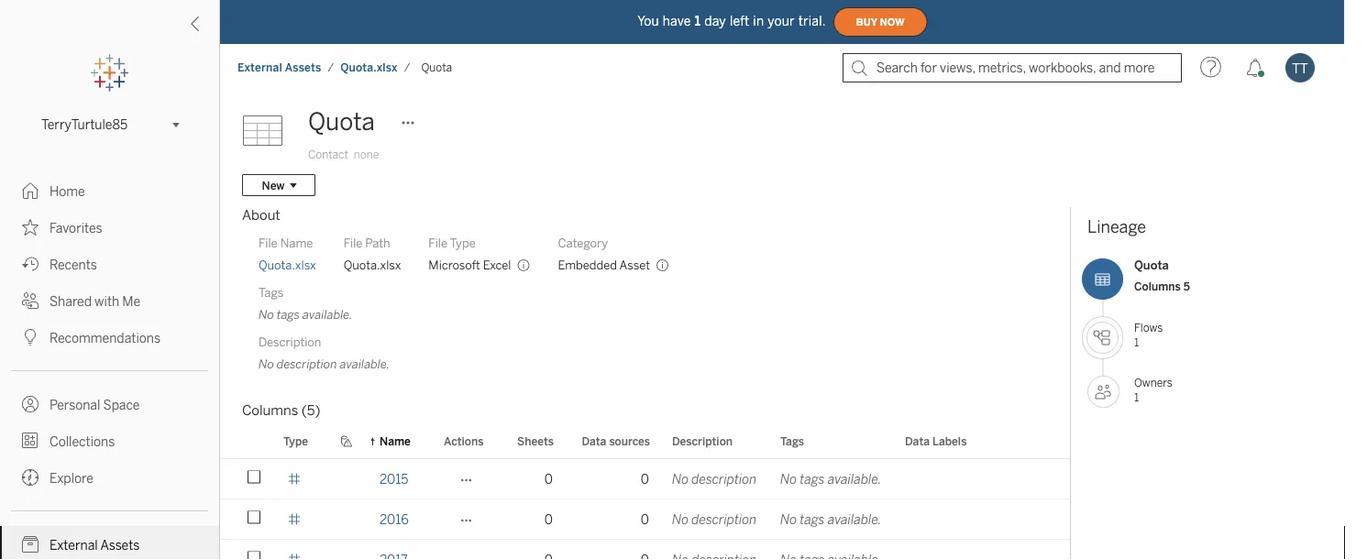 Task type: locate. For each thing, give the bounding box(es) containing it.
integer image
[[288, 473, 301, 486], [288, 513, 301, 526]]

now
[[880, 16, 905, 28]]

personal space
[[50, 398, 140, 413]]

1 inside owners 1
[[1135, 391, 1139, 404]]

tags inside grid
[[781, 435, 804, 448]]

0 vertical spatial no description
[[672, 472, 757, 487]]

category
[[558, 236, 608, 250]]

file left path
[[344, 236, 363, 250]]

recommendations
[[50, 331, 161, 346]]

data left sources
[[582, 435, 607, 448]]

1 down the flows
[[1135, 336, 1139, 349]]

description
[[259, 335, 321, 349], [672, 435, 733, 448]]

row
[[220, 460, 1182, 502], [220, 500, 1182, 542], [220, 540, 1182, 560]]

1 vertical spatial description
[[692, 472, 757, 487]]

description for 2015
[[692, 472, 757, 487]]

type up microsoft excel on the top of the page
[[450, 236, 476, 250]]

(5)
[[301, 403, 320, 419]]

shared
[[50, 294, 92, 309]]

1 horizontal spatial external
[[238, 61, 282, 74]]

name inside file name quota.xlsx
[[280, 236, 313, 250]]

tags inside 'tags no tags available.'
[[259, 285, 284, 300]]

file type
[[429, 236, 476, 250]]

owners 1
[[1135, 377, 1173, 404]]

assets for external assets / quota.xlsx /
[[285, 61, 321, 74]]

external inside main navigation. press the up and down arrow keys to access links. element
[[50, 538, 98, 553]]

new button
[[242, 174, 316, 196]]

you have 1 day left in your trial.
[[638, 14, 826, 29]]

name up 2015 link
[[380, 435, 411, 448]]

description
[[277, 357, 337, 371], [692, 472, 757, 487], [692, 512, 757, 527]]

file inside file name quota.xlsx
[[259, 236, 278, 250]]

quota.xlsx down path
[[344, 258, 401, 272]]

1 left day
[[695, 14, 701, 29]]

2015 link
[[380, 460, 409, 499]]

space
[[103, 398, 140, 413]]

description inside description no description available.
[[259, 335, 321, 349]]

0 vertical spatial no tags available.
[[781, 472, 882, 487]]

0 horizontal spatial quota
[[308, 108, 375, 136]]

0 vertical spatial type
[[450, 236, 476, 250]]

2 data from the left
[[905, 435, 930, 448]]

file down the about at the top left of the page
[[259, 236, 278, 250]]

recents link
[[0, 246, 219, 283]]

actions
[[444, 435, 484, 448]]

file
[[259, 236, 278, 250], [344, 236, 363, 250], [429, 236, 448, 250]]

Search for views, metrics, workbooks, and more text field
[[843, 53, 1182, 83]]

1 vertical spatial columns
[[242, 403, 298, 419]]

buy now button
[[834, 7, 928, 37]]

file for file path
[[344, 236, 363, 250]]

quota.xlsx up 'tags no tags available.'
[[259, 258, 316, 272]]

1 vertical spatial description
[[672, 435, 733, 448]]

quota columns 5
[[1135, 258, 1191, 293]]

assets
[[285, 61, 321, 74], [100, 538, 140, 553]]

file inside file path quota.xlsx
[[344, 236, 363, 250]]

0 vertical spatial description
[[277, 357, 337, 371]]

1 horizontal spatial quota.xlsx link
[[340, 60, 399, 75]]

0 horizontal spatial data
[[582, 435, 607, 448]]

1 horizontal spatial name
[[380, 435, 411, 448]]

file up microsoft
[[429, 236, 448, 250]]

2 vertical spatial tags
[[800, 512, 825, 527]]

external assets link up the table image on the left of page
[[237, 60, 322, 75]]

quota.xlsx link
[[340, 60, 399, 75], [259, 257, 316, 273]]

description for description no description available.
[[259, 335, 321, 349]]

2 file from the left
[[344, 236, 363, 250]]

tags no tags available.
[[259, 285, 353, 322]]

/ up contact
[[328, 61, 334, 74]]

1 no tags available. from the top
[[781, 472, 882, 487]]

integer image up integer icon
[[288, 513, 301, 526]]

contact
[[308, 148, 348, 161]]

integer image down columns (5)
[[288, 473, 301, 486]]

1 vertical spatial tags
[[781, 435, 804, 448]]

personal space link
[[0, 386, 219, 423]]

description inside description no description available.
[[277, 357, 337, 371]]

no description
[[672, 472, 757, 487], [672, 512, 757, 527]]

quota inside 'quota columns 5'
[[1135, 258, 1169, 273]]

trial.
[[799, 14, 826, 29]]

0
[[545, 472, 553, 487], [641, 472, 649, 487], [545, 512, 553, 527], [641, 512, 649, 527]]

0 horizontal spatial type
[[283, 435, 308, 448]]

terryturtule85
[[41, 117, 128, 132]]

1 horizontal spatial data
[[905, 435, 930, 448]]

1
[[695, 14, 701, 29], [1135, 336, 1139, 349], [1135, 391, 1139, 404]]

external for external assets
[[50, 538, 98, 553]]

owners
[[1135, 377, 1173, 390]]

this table or file is embedded in the published asset on the server, and you can't create a new workbook from it. files embedded in workbooks aren't shared with other tableau site users. image
[[656, 259, 670, 272]]

quota.xlsx link up 'tags no tags available.'
[[259, 257, 316, 273]]

0 horizontal spatial external assets link
[[0, 526, 219, 560]]

sources
[[609, 435, 650, 448]]

0 horizontal spatial quota.xlsx link
[[259, 257, 316, 273]]

quota.xlsx
[[341, 61, 398, 74], [259, 258, 316, 272], [344, 258, 401, 272]]

shared with me link
[[0, 283, 219, 319]]

home
[[50, 184, 85, 199]]

name
[[280, 236, 313, 250], [380, 435, 411, 448]]

/
[[328, 61, 334, 74], [404, 61, 410, 74]]

2 horizontal spatial file
[[429, 236, 448, 250]]

quota
[[421, 61, 452, 74], [308, 108, 375, 136], [1135, 258, 1169, 273]]

buy now
[[856, 16, 905, 28]]

no tags available. for 2016
[[781, 512, 882, 527]]

1 inside flows 1
[[1135, 336, 1139, 349]]

home link
[[0, 172, 219, 209]]

0 vertical spatial assets
[[285, 61, 321, 74]]

1 vertical spatial external
[[50, 538, 98, 553]]

0 vertical spatial integer image
[[288, 473, 301, 486]]

1 horizontal spatial description
[[672, 435, 733, 448]]

buy
[[856, 16, 878, 28]]

external up the table image on the left of page
[[238, 61, 282, 74]]

3 row from the top
[[220, 540, 1182, 560]]

sheets
[[517, 435, 554, 448]]

2 integer image from the top
[[288, 513, 301, 526]]

0 vertical spatial quota.xlsx link
[[340, 60, 399, 75]]

description down 'tags no tags available.'
[[259, 335, 321, 349]]

1 horizontal spatial assets
[[285, 61, 321, 74]]

0 vertical spatial tags
[[277, 307, 300, 322]]

0 horizontal spatial external
[[50, 538, 98, 553]]

2 horizontal spatial quota
[[1135, 258, 1169, 273]]

0 horizontal spatial assets
[[100, 538, 140, 553]]

asset
[[620, 258, 650, 272]]

row group containing 2015
[[220, 460, 1182, 560]]

data left labels
[[905, 435, 930, 448]]

assets inside main navigation. press the up and down arrow keys to access links. element
[[100, 538, 140, 553]]

1 vertical spatial no description
[[672, 512, 757, 527]]

no tags available.
[[781, 472, 882, 487], [781, 512, 882, 527]]

0 horizontal spatial tags
[[259, 285, 284, 300]]

1 horizontal spatial columns
[[1135, 280, 1181, 293]]

collections
[[50, 434, 115, 449]]

external assets link
[[237, 60, 322, 75], [0, 526, 219, 560]]

0 horizontal spatial name
[[280, 236, 313, 250]]

1 vertical spatial type
[[283, 435, 308, 448]]

1 vertical spatial name
[[380, 435, 411, 448]]

description for 2016
[[692, 512, 757, 527]]

1 no description from the top
[[672, 472, 757, 487]]

assets down explore link
[[100, 538, 140, 553]]

1 for flows 1
[[1135, 336, 1139, 349]]

2 vertical spatial quota
[[1135, 258, 1169, 273]]

columns left 5
[[1135, 280, 1181, 293]]

tags
[[277, 307, 300, 322], [800, 472, 825, 487], [800, 512, 825, 527]]

type
[[450, 236, 476, 250], [283, 435, 308, 448]]

0 vertical spatial quota
[[421, 61, 452, 74]]

external
[[238, 61, 282, 74], [50, 538, 98, 553]]

0 vertical spatial columns
[[1135, 280, 1181, 293]]

external assets
[[50, 538, 140, 553]]

columns left (5)
[[242, 403, 298, 419]]

1 down the owners
[[1135, 391, 1139, 404]]

grid containing 2015
[[220, 425, 1182, 560]]

1 integer image from the top
[[288, 473, 301, 486]]

quota.xlsx link left quota element
[[340, 60, 399, 75]]

name down the about at the top left of the page
[[280, 236, 313, 250]]

1 file from the left
[[259, 236, 278, 250]]

grid
[[220, 425, 1182, 560]]

have
[[663, 14, 691, 29]]

row group
[[220, 460, 1182, 560]]

tags
[[259, 285, 284, 300], [781, 435, 804, 448]]

1 data from the left
[[582, 435, 607, 448]]

description for description
[[672, 435, 733, 448]]

assets up the table image on the left of page
[[285, 61, 321, 74]]

1 vertical spatial integer image
[[288, 513, 301, 526]]

type down columns (5)
[[283, 435, 308, 448]]

tags for tags no tags available.
[[259, 285, 284, 300]]

2 no tags available. from the top
[[781, 512, 882, 527]]

1 vertical spatial assets
[[100, 538, 140, 553]]

available.
[[303, 307, 353, 322], [340, 357, 390, 371], [828, 472, 882, 487], [828, 512, 882, 527]]

data labels
[[905, 435, 967, 448]]

columns
[[1135, 280, 1181, 293], [242, 403, 298, 419]]

favorites link
[[0, 209, 219, 246]]

2 row from the top
[[220, 500, 1182, 542]]

1 horizontal spatial tags
[[781, 435, 804, 448]]

embedded asset
[[558, 258, 650, 272]]

0 vertical spatial name
[[280, 236, 313, 250]]

1 vertical spatial tags
[[800, 472, 825, 487]]

1 row from the top
[[220, 460, 1182, 502]]

description inside grid
[[672, 435, 733, 448]]

quota.xlsx for file path quota.xlsx
[[344, 258, 401, 272]]

navigation panel element
[[0, 55, 219, 560]]

path
[[365, 236, 390, 250]]

1 horizontal spatial external assets link
[[237, 60, 322, 75]]

2015
[[380, 472, 409, 487]]

0 horizontal spatial /
[[328, 61, 334, 74]]

you
[[638, 14, 659, 29]]

2 no description from the top
[[672, 512, 757, 527]]

description right sources
[[672, 435, 733, 448]]

0 horizontal spatial description
[[259, 335, 321, 349]]

data
[[582, 435, 607, 448], [905, 435, 930, 448]]

0 vertical spatial tags
[[259, 285, 284, 300]]

0 vertical spatial external
[[238, 61, 282, 74]]

columns (5)
[[242, 403, 320, 419]]

1 horizontal spatial quota
[[421, 61, 452, 74]]

shared with me
[[50, 294, 141, 309]]

embedded
[[558, 258, 617, 272]]

row containing 2016
[[220, 500, 1182, 542]]

1 vertical spatial no tags available.
[[781, 512, 882, 527]]

0 vertical spatial external assets link
[[237, 60, 322, 75]]

1 horizontal spatial /
[[404, 61, 410, 74]]

your
[[768, 14, 795, 29]]

2 vertical spatial 1
[[1135, 391, 1139, 404]]

external down explore
[[50, 538, 98, 553]]

columns image
[[1082, 259, 1124, 300]]

explore link
[[0, 460, 219, 496]]

1 horizontal spatial file
[[344, 236, 363, 250]]

integer image for 2016
[[288, 513, 301, 526]]

1 vertical spatial quota.xlsx link
[[259, 257, 316, 273]]

no
[[259, 307, 274, 322], [259, 357, 274, 371], [672, 472, 689, 487], [781, 472, 797, 487], [672, 512, 689, 527], [781, 512, 797, 527]]

1 vertical spatial 1
[[1135, 336, 1139, 349]]

external assets link down explore link
[[0, 526, 219, 560]]

microsoft excel
[[429, 258, 511, 272]]

1 for owners 1
[[1135, 391, 1139, 404]]

2 vertical spatial description
[[692, 512, 757, 527]]

flows image
[[1087, 322, 1119, 354]]

0 vertical spatial description
[[259, 335, 321, 349]]

1 vertical spatial quota
[[308, 108, 375, 136]]

row containing 2015
[[220, 460, 1182, 502]]

0 horizontal spatial file
[[259, 236, 278, 250]]

/ left quota element
[[404, 61, 410, 74]]



Task type: vqa. For each thing, say whether or not it's contained in the screenshot.
grid
yes



Task type: describe. For each thing, give the bounding box(es) containing it.
available. inside description no description available.
[[340, 357, 390, 371]]

contact none
[[308, 148, 379, 161]]

description no description available.
[[259, 335, 390, 371]]

tags for tags
[[781, 435, 804, 448]]

quota element
[[416, 61, 458, 74]]

1 horizontal spatial type
[[450, 236, 476, 250]]

external for external assets / quota.xlsx /
[[238, 61, 282, 74]]

quota.xlsx for file name quota.xlsx
[[259, 258, 316, 272]]

tags for 2015
[[800, 472, 825, 487]]

this file type can contain multiple tables. image
[[517, 259, 531, 272]]

no tags available. for 2015
[[781, 472, 882, 487]]

day
[[705, 14, 726, 29]]

flows 1
[[1135, 321, 1163, 349]]

recommendations link
[[0, 319, 219, 356]]

tags for 2016
[[800, 512, 825, 527]]

data for data labels
[[905, 435, 930, 448]]

1 vertical spatial external assets link
[[0, 526, 219, 560]]

microsoft
[[429, 258, 480, 272]]

0 horizontal spatial columns
[[242, 403, 298, 419]]

file name quota.xlsx
[[259, 236, 316, 272]]

file for file name
[[259, 236, 278, 250]]

integer image
[[288, 554, 301, 560]]

2016 link
[[380, 500, 409, 539]]

about
[[242, 207, 281, 224]]

type inside grid
[[283, 435, 308, 448]]

integer image for 2015
[[288, 473, 301, 486]]

recents
[[50, 257, 97, 272]]

table image
[[242, 104, 297, 159]]

personal
[[50, 398, 100, 413]]

favorites
[[50, 221, 102, 236]]

quota.xlsx left quota element
[[341, 61, 398, 74]]

none
[[354, 148, 379, 161]]

owners image
[[1088, 376, 1120, 408]]

1 / from the left
[[328, 61, 334, 74]]

name inside grid
[[380, 435, 411, 448]]

in
[[753, 14, 764, 29]]

with
[[95, 294, 119, 309]]

new
[[262, 179, 285, 192]]

data for data sources
[[582, 435, 607, 448]]

main navigation. press the up and down arrow keys to access links. element
[[0, 172, 219, 560]]

5
[[1184, 280, 1191, 293]]

2 / from the left
[[404, 61, 410, 74]]

terryturtule85 button
[[34, 114, 185, 136]]

available. inside 'tags no tags available.'
[[303, 307, 353, 322]]

explore
[[50, 471, 93, 486]]

3 file from the left
[[429, 236, 448, 250]]

lineage
[[1088, 217, 1147, 237]]

me
[[122, 294, 141, 309]]

file path quota.xlsx
[[344, 236, 401, 272]]

external assets / quota.xlsx /
[[238, 61, 410, 74]]

columns inside 'quota columns 5'
[[1135, 280, 1181, 293]]

no inside 'tags no tags available.'
[[259, 307, 274, 322]]

left
[[730, 14, 750, 29]]

flows
[[1135, 321, 1163, 335]]

no inside description no description available.
[[259, 357, 274, 371]]

no description for 2015
[[672, 472, 757, 487]]

no description for 2016
[[672, 512, 757, 527]]

data sources
[[582, 435, 650, 448]]

tags inside 'tags no tags available.'
[[277, 307, 300, 322]]

excel
[[483, 258, 511, 272]]

2016
[[380, 512, 409, 527]]

assets for external assets
[[100, 538, 140, 553]]

collections link
[[0, 423, 219, 460]]

labels
[[933, 435, 967, 448]]

0 vertical spatial 1
[[695, 14, 701, 29]]



